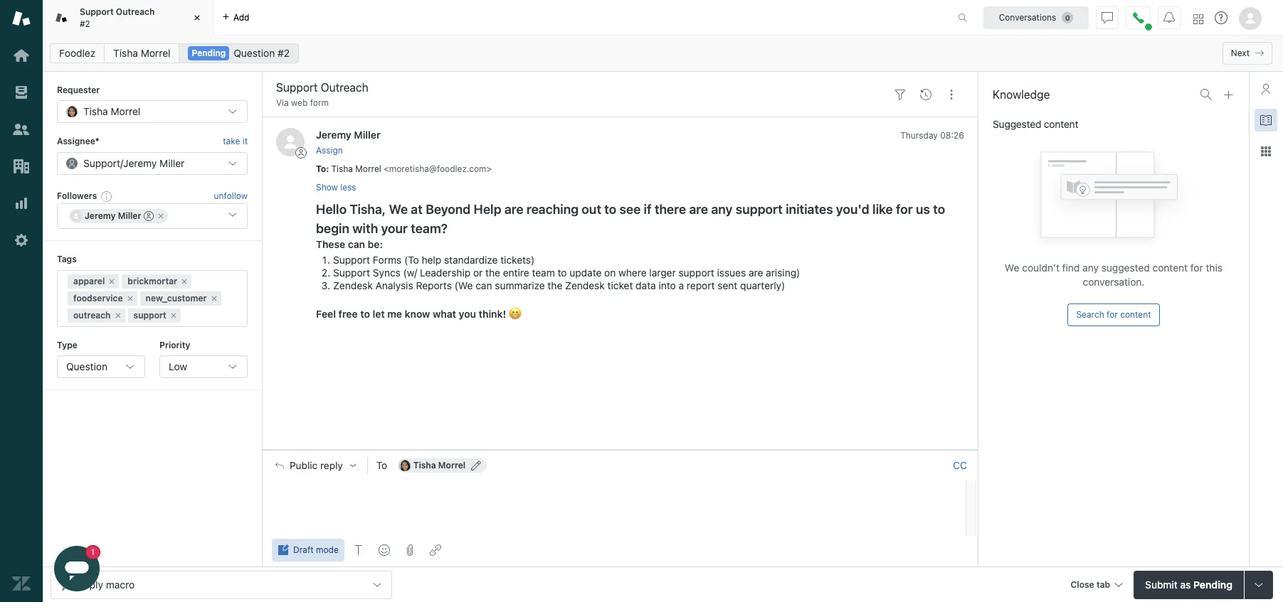 Task type: describe. For each thing, give the bounding box(es) containing it.
quarterly)
[[740, 280, 785, 292]]

cc button
[[953, 460, 967, 472]]

tisha morrel for requester
[[83, 106, 140, 118]]

entire
[[503, 267, 529, 279]]

knowledge
[[993, 88, 1050, 101]]

admin image
[[12, 231, 31, 250]]

views image
[[12, 83, 31, 102]]

reply
[[320, 460, 343, 472]]

Thursday 08:26 text field
[[901, 131, 965, 141]]

hello
[[316, 202, 347, 217]]

content inside 'we couldn't find any suggested content for this conversation.'
[[1153, 262, 1188, 274]]

insert emojis image
[[379, 545, 390, 557]]

2 horizontal spatial are
[[749, 267, 763, 279]]

add link (cmd k) image
[[430, 545, 441, 557]]

see
[[620, 202, 641, 217]]

let
[[373, 308, 385, 320]]

next
[[1231, 48, 1250, 58]]

thursday
[[901, 131, 938, 141]]

to : tisha morrel <moretisha@foodlez.com>
[[316, 164, 492, 174]]

zendesk image
[[12, 575, 31, 594]]

content inside button
[[1121, 310, 1151, 320]]

begin
[[316, 221, 350, 236]]

update
[[570, 267, 602, 279]]

take it
[[223, 136, 248, 147]]

miller inside assignee* 'element'
[[160, 157, 185, 169]]

to right out
[[605, 202, 617, 217]]

feel
[[316, 308, 336, 320]]

brickmortar
[[128, 276, 177, 287]]

requester
[[57, 85, 100, 95]]

low
[[169, 361, 187, 373]]

requester element
[[57, 101, 248, 123]]

1 vertical spatial support
[[679, 267, 715, 279]]

arising)
[[766, 267, 800, 279]]

/
[[120, 157, 123, 169]]

remove image right user is an agent icon at the left top of the page
[[157, 212, 165, 221]]

free
[[339, 308, 358, 320]]

secondary element
[[43, 39, 1284, 68]]

draft mode button
[[272, 540, 344, 562]]

followers
[[57, 191, 97, 201]]

to for to
[[376, 460, 387, 472]]

morrel up less at the top left of the page
[[355, 164, 381, 174]]

take
[[223, 136, 240, 147]]

add attachment image
[[404, 545, 416, 557]]

on
[[605, 267, 616, 279]]

feel free to let me know what you think! 😁️
[[316, 308, 522, 320]]

conversation.
[[1083, 276, 1145, 288]]

close tab
[[1071, 580, 1111, 591]]

we inside 'we couldn't find any suggested content for this conversation.'
[[1005, 262, 1020, 274]]

standardize
[[444, 254, 498, 266]]

ticket
[[608, 280, 633, 292]]

submit as pending
[[1146, 579, 1233, 591]]

we inside hello tisha, we at beyond help are reaching out to see if there are any support initiates you'd like for us to begin with your team? these can be: support forms (to help standardize tickets) support syncs (w/ leadership or the entire team to update on where larger support issues are arising) zendesk analysis reports (we can summarize the zendesk ticket data into a report sent quarterly)
[[389, 202, 408, 217]]

be:
[[368, 239, 383, 251]]

jeremy miller link
[[316, 129, 381, 141]]

thursday 08:26
[[901, 131, 965, 141]]

public reply button
[[263, 451, 367, 481]]

1 vertical spatial pending
[[1194, 579, 1233, 591]]

followers element
[[57, 204, 248, 229]]

this
[[1206, 262, 1223, 274]]

hide composer image
[[615, 445, 626, 456]]

unfollow
[[214, 191, 248, 201]]

as
[[1181, 579, 1191, 591]]

for inside hello tisha, we at beyond help are reaching out to see if there are any support initiates you'd like for us to begin with your team? these can be: support forms (to help standardize tickets) support syncs (w/ leadership or the entire team to update on where larger support issues are arising) zendesk analysis reports (we can summarize the zendesk ticket data into a report sent quarterly)
[[896, 202, 913, 217]]

for inside 'we couldn't find any suggested content for this conversation.'
[[1191, 262, 1204, 274]]

jeremy for jeremy miller
[[85, 211, 116, 222]]

1 vertical spatial can
[[476, 280, 492, 292]]

with
[[353, 221, 378, 236]]

apply
[[77, 579, 103, 591]]

tisha inside tisha morrel link
[[113, 47, 138, 59]]

tisha right moretisha@foodlez.com image
[[413, 460, 436, 471]]

millerjeremy500@gmail.com image
[[70, 211, 82, 222]]

reports
[[416, 280, 452, 292]]

reaching
[[527, 202, 579, 217]]

via web form
[[276, 98, 329, 108]]

hello tisha, we at beyond help are reaching out to see if there are any support initiates you'd like for us to begin with your team? these can be: support forms (to help standardize tickets) support syncs (w/ leadership or the entire team to update on where larger support issues are arising) zendesk analysis reports (we can summarize the zendesk ticket data into a report sent quarterly)
[[316, 202, 945, 292]]

morrel inside requester element
[[111, 106, 140, 118]]

add button
[[214, 0, 258, 35]]

zendesk support image
[[12, 9, 31, 28]]

close image
[[190, 11, 204, 25]]

08:26
[[941, 131, 965, 141]]

low button
[[159, 356, 248, 379]]

draft mode
[[293, 545, 339, 556]]

us
[[916, 202, 930, 217]]

into
[[659, 280, 676, 292]]

jeremy for jeremy miller assign
[[316, 129, 352, 141]]

remove image for foodservice
[[126, 294, 134, 303]]

team?
[[411, 221, 448, 236]]

button displays agent's chat status as invisible. image
[[1102, 12, 1113, 23]]

to left let
[[360, 308, 370, 320]]

Subject field
[[273, 79, 885, 96]]

remove image for new_customer
[[210, 294, 218, 303]]

forms
[[373, 254, 402, 266]]

take it button
[[223, 135, 248, 149]]

question #2
[[234, 47, 290, 59]]

tisha morrel for to
[[413, 460, 466, 471]]

to for to : tisha morrel <moretisha@foodlez.com>
[[316, 164, 326, 174]]

public reply
[[290, 460, 343, 472]]

remove image for outreach
[[114, 311, 122, 320]]

ticket actions image
[[946, 89, 957, 100]]

assignee* element
[[57, 152, 248, 175]]

you
[[459, 308, 476, 320]]

tisha inside requester element
[[83, 106, 108, 118]]

search image
[[1201, 89, 1212, 100]]

show less button
[[316, 182, 356, 194]]

apply macro
[[77, 579, 135, 591]]

macro
[[106, 579, 135, 591]]

support inside support outreach #2
[[80, 6, 114, 17]]

miller for jeremy miller
[[118, 211, 141, 222]]

tisha morrel link
[[104, 43, 180, 63]]

at
[[411, 202, 423, 217]]

support inside assignee* 'element'
[[83, 157, 120, 169]]

support / jeremy miller
[[83, 157, 185, 169]]

leadership
[[420, 267, 471, 279]]

close tab button
[[1065, 571, 1128, 602]]

suggested
[[993, 118, 1042, 130]]

tab
[[1097, 580, 1111, 591]]

#2 inside the secondary element
[[278, 47, 290, 59]]

customers image
[[12, 120, 31, 139]]

info on adding followers image
[[101, 191, 113, 202]]

:
[[326, 164, 329, 174]]

assign
[[316, 145, 343, 156]]

search for content button
[[1068, 304, 1160, 327]]

out
[[582, 202, 602, 217]]

remove image for support
[[169, 311, 178, 320]]

help
[[474, 202, 502, 217]]

if
[[644, 202, 652, 217]]

any inside 'we couldn't find any suggested content for this conversation.'
[[1083, 262, 1099, 274]]

0 horizontal spatial can
[[348, 239, 365, 251]]

question for question #2
[[234, 47, 275, 59]]

reporting image
[[12, 194, 31, 213]]

me
[[387, 308, 402, 320]]

organizations image
[[12, 157, 31, 176]]

zendesk products image
[[1194, 14, 1204, 24]]



Task type: vqa. For each thing, say whether or not it's contained in the screenshot.
Close tab at the bottom of the page
yes



Task type: locate. For each thing, give the bounding box(es) containing it.
get started image
[[12, 46, 31, 65]]

suggested
[[1102, 262, 1150, 274]]

report
[[687, 280, 715, 292]]

remove image down new_customer at the left of the page
[[169, 311, 178, 320]]

tab
[[43, 0, 214, 36]]

0 vertical spatial jeremy
[[316, 129, 352, 141]]

support left syncs
[[333, 267, 370, 279]]

0 horizontal spatial remove image
[[114, 311, 122, 320]]

0 vertical spatial question
[[234, 47, 275, 59]]

2 vertical spatial for
[[1107, 310, 1118, 320]]

pending down close "icon"
[[192, 48, 226, 58]]

2 horizontal spatial content
[[1153, 262, 1188, 274]]

larger
[[649, 267, 676, 279]]

cc
[[953, 460, 967, 472]]

any right the there
[[711, 202, 733, 217]]

assignee*
[[57, 136, 99, 147]]

where
[[619, 267, 647, 279]]

new_customer
[[146, 293, 207, 304]]

unfollow button
[[214, 190, 248, 203]]

help
[[422, 254, 442, 266]]

1 vertical spatial question
[[66, 361, 108, 373]]

draft
[[293, 545, 314, 556]]

1 vertical spatial remove image
[[210, 294, 218, 303]]

jeremy inside assignee* 'element'
[[123, 157, 157, 169]]

2 vertical spatial content
[[1121, 310, 1151, 320]]

2 horizontal spatial support
[[736, 202, 783, 217]]

main element
[[0, 0, 43, 603]]

or
[[473, 267, 483, 279]]

1 horizontal spatial we
[[1005, 262, 1020, 274]]

1 vertical spatial miller
[[160, 157, 185, 169]]

moretisha@foodlez.com image
[[399, 460, 411, 472]]

web
[[291, 98, 308, 108]]

1 vertical spatial jeremy
[[123, 157, 157, 169]]

to up show
[[316, 164, 326, 174]]

these
[[316, 239, 345, 251]]

1 horizontal spatial the
[[548, 280, 563, 292]]

remove image
[[157, 212, 165, 221], [108, 277, 116, 286], [126, 294, 134, 303], [169, 311, 178, 320]]

remove image right new_customer at the left of the page
[[210, 294, 218, 303]]

remove image right the outreach
[[114, 311, 122, 320]]

priority
[[159, 340, 190, 351]]

1 horizontal spatial miller
[[160, 157, 185, 169]]

can down or
[[476, 280, 492, 292]]

a
[[679, 280, 684, 292]]

are
[[505, 202, 524, 217], [689, 202, 708, 217], [749, 267, 763, 279]]

1 horizontal spatial question
[[234, 47, 275, 59]]

tisha down support outreach #2
[[113, 47, 138, 59]]

tisha morrel inside requester element
[[83, 106, 140, 118]]

0 horizontal spatial are
[[505, 202, 524, 217]]

show less
[[316, 182, 356, 193]]

1 horizontal spatial zendesk
[[565, 280, 605, 292]]

2 vertical spatial remove image
[[114, 311, 122, 320]]

are right help
[[505, 202, 524, 217]]

support down these
[[333, 254, 370, 266]]

support down the assignee*
[[83, 157, 120, 169]]

1 horizontal spatial remove image
[[180, 277, 189, 286]]

question button
[[57, 356, 145, 379]]

tags
[[57, 254, 77, 265]]

add
[[233, 12, 250, 22]]

1 vertical spatial we
[[1005, 262, 1020, 274]]

are right the there
[[689, 202, 708, 217]]

displays possible ticket submission types image
[[1254, 580, 1265, 591]]

0 horizontal spatial question
[[66, 361, 108, 373]]

less
[[340, 182, 356, 193]]

content right the suggested
[[1044, 118, 1079, 130]]

(to
[[404, 254, 419, 266]]

for inside button
[[1107, 310, 1118, 320]]

morrel inside the secondary element
[[141, 47, 170, 59]]

we left at
[[389, 202, 408, 217]]

to left moretisha@foodlez.com image
[[376, 460, 387, 472]]

0 vertical spatial we
[[389, 202, 408, 217]]

jeremy up the assign
[[316, 129, 352, 141]]

any right find
[[1083, 262, 1099, 274]]

1 vertical spatial #2
[[278, 47, 290, 59]]

submit
[[1146, 579, 1178, 591]]

conversations
[[999, 12, 1057, 22]]

#2
[[80, 18, 90, 29], [278, 47, 290, 59]]

you'd
[[836, 202, 870, 217]]

filter image
[[895, 89, 906, 100]]

jeremy miller
[[85, 211, 141, 222]]

content
[[1044, 118, 1079, 130], [1153, 262, 1188, 274], [1121, 310, 1151, 320]]

1 horizontal spatial are
[[689, 202, 708, 217]]

for left this at the top right of page
[[1191, 262, 1204, 274]]

question for question
[[66, 361, 108, 373]]

2 vertical spatial jeremy
[[85, 211, 116, 222]]

support outreach #2
[[80, 6, 155, 29]]

morrel left edit user icon
[[438, 460, 466, 471]]

0 horizontal spatial we
[[389, 202, 408, 217]]

miller for jeremy miller assign
[[354, 129, 381, 141]]

tisha morrel
[[113, 47, 170, 59], [83, 106, 140, 118], [413, 460, 466, 471]]

(we
[[455, 280, 473, 292]]

#2 up foodlez
[[80, 18, 90, 29]]

0 vertical spatial can
[[348, 239, 365, 251]]

tisha morrel inside the secondary element
[[113, 47, 170, 59]]

avatar image
[[276, 128, 305, 157]]

issues
[[717, 267, 746, 279]]

2 vertical spatial tisha morrel
[[413, 460, 466, 471]]

0 vertical spatial for
[[896, 202, 913, 217]]

support left initiates
[[736, 202, 783, 217]]

get help image
[[1215, 11, 1228, 24]]

2 vertical spatial support
[[133, 310, 166, 321]]

pending inside the secondary element
[[192, 48, 226, 58]]

0 horizontal spatial the
[[486, 267, 500, 279]]

pending
[[192, 48, 226, 58], [1194, 579, 1233, 591]]

format text image
[[353, 545, 364, 557]]

jeremy down info on adding followers image
[[85, 211, 116, 222]]

next button
[[1223, 42, 1273, 65]]

pending right as
[[1194, 579, 1233, 591]]

0 horizontal spatial miller
[[118, 211, 141, 222]]

1 horizontal spatial for
[[1107, 310, 1118, 320]]

analysis
[[376, 280, 413, 292]]

create or request article image
[[1224, 89, 1235, 100]]

0 vertical spatial remove image
[[180, 277, 189, 286]]

miller up to : tisha morrel <moretisha@foodlez.com>
[[354, 129, 381, 141]]

tisha down the requester on the top left of the page
[[83, 106, 108, 118]]

know
[[405, 308, 430, 320]]

support down new_customer at the left of the page
[[133, 310, 166, 321]]

user is an agent image
[[144, 212, 154, 222]]

2 horizontal spatial remove image
[[210, 294, 218, 303]]

1 vertical spatial tisha morrel
[[83, 106, 140, 118]]

zendesk down update
[[565, 280, 605, 292]]

1 vertical spatial content
[[1153, 262, 1188, 274]]

miller right /
[[160, 157, 185, 169]]

2 horizontal spatial miller
[[354, 129, 381, 141]]

miller inside jeremy miller assign
[[354, 129, 381, 141]]

0 vertical spatial pending
[[192, 48, 226, 58]]

0 vertical spatial #2
[[80, 18, 90, 29]]

1 horizontal spatial can
[[476, 280, 492, 292]]

content down conversation.
[[1121, 310, 1151, 320]]

support left the outreach
[[80, 6, 114, 17]]

initiates
[[786, 202, 833, 217]]

are up quarterly)
[[749, 267, 763, 279]]

outreach
[[116, 6, 155, 17]]

support up 'report'
[[679, 267, 715, 279]]

<moretisha@foodlez.com>
[[384, 164, 492, 174]]

1 horizontal spatial any
[[1083, 262, 1099, 274]]

for left us
[[896, 202, 913, 217]]

knowledge image
[[1261, 115, 1272, 126]]

edit user image
[[471, 461, 481, 471]]

0 horizontal spatial pending
[[192, 48, 226, 58]]

content left this at the top right of page
[[1153, 262, 1188, 274]]

via
[[276, 98, 289, 108]]

1 horizontal spatial pending
[[1194, 579, 1233, 591]]

0 horizontal spatial any
[[711, 202, 733, 217]]

0 vertical spatial the
[[486, 267, 500, 279]]

0 horizontal spatial jeremy
[[85, 211, 116, 222]]

0 vertical spatial miller
[[354, 129, 381, 141]]

0 vertical spatial to
[[316, 164, 326, 174]]

remove image down brickmortar
[[126, 294, 134, 303]]

1 horizontal spatial content
[[1121, 310, 1151, 320]]

miller
[[354, 129, 381, 141], [160, 157, 185, 169], [118, 211, 141, 222]]

the down team
[[548, 280, 563, 292]]

jeremy
[[316, 129, 352, 141], [123, 157, 157, 169], [85, 211, 116, 222]]

close
[[1071, 580, 1095, 591]]

to right team
[[558, 267, 567, 279]]

1 zendesk from the left
[[333, 280, 373, 292]]

0 vertical spatial any
[[711, 202, 733, 217]]

morrel up /
[[111, 106, 140, 118]]

0 horizontal spatial support
[[133, 310, 166, 321]]

0 horizontal spatial to
[[316, 164, 326, 174]]

0 horizontal spatial for
[[896, 202, 913, 217]]

1 horizontal spatial jeremy
[[123, 157, 157, 169]]

to right us
[[933, 202, 945, 217]]

jeremy inside option
[[85, 211, 116, 222]]

0 horizontal spatial #2
[[80, 18, 90, 29]]

0 horizontal spatial content
[[1044, 118, 1079, 130]]

we left couldn't
[[1005, 262, 1020, 274]]

tisha
[[113, 47, 138, 59], [83, 106, 108, 118], [331, 164, 353, 174], [413, 460, 436, 471]]

public
[[290, 460, 318, 472]]

conversations button
[[984, 6, 1089, 29]]

notifications image
[[1164, 12, 1175, 23]]

2 horizontal spatial jeremy
[[316, 129, 352, 141]]

can
[[348, 239, 365, 251], [476, 280, 492, 292]]

2 horizontal spatial for
[[1191, 262, 1204, 274]]

like
[[873, 202, 893, 217]]

remove image
[[180, 277, 189, 286], [210, 294, 218, 303], [114, 311, 122, 320]]

#2 inside support outreach #2
[[80, 18, 90, 29]]

zendesk up free at the bottom
[[333, 280, 373, 292]]

1 vertical spatial any
[[1083, 262, 1099, 274]]

assign button
[[316, 144, 343, 157]]

tisha morrel down the outreach
[[113, 47, 170, 59]]

events image
[[920, 89, 932, 100]]

your
[[381, 221, 408, 236]]

question inside popup button
[[66, 361, 108, 373]]

jeremy miller assign
[[316, 129, 381, 156]]

0 vertical spatial tisha morrel
[[113, 47, 170, 59]]

apps image
[[1261, 146, 1272, 157]]

2 zendesk from the left
[[565, 280, 605, 292]]

mode
[[316, 545, 339, 556]]

outreach
[[73, 310, 111, 321]]

2 vertical spatial miller
[[118, 211, 141, 222]]

miller left user is an agent icon at the left top of the page
[[118, 211, 141, 222]]

apparel
[[73, 276, 105, 287]]

jeremy miller option
[[69, 209, 168, 224]]

what
[[433, 308, 456, 320]]

question down 'add'
[[234, 47, 275, 59]]

question down 'type'
[[66, 361, 108, 373]]

show
[[316, 182, 338, 193]]

0 vertical spatial content
[[1044, 118, 1079, 130]]

tabs tab list
[[43, 0, 943, 36]]

jeremy inside jeremy miller assign
[[316, 129, 352, 141]]

tisha right :
[[331, 164, 353, 174]]

1 horizontal spatial to
[[376, 460, 387, 472]]

😁️
[[509, 308, 522, 320]]

tisha morrel down the requester on the top left of the page
[[83, 106, 140, 118]]

remove image for apparel
[[108, 277, 116, 286]]

any inside hello tisha, we at beyond help are reaching out to see if there are any support initiates you'd like for us to begin with your team? these can be: support forms (to help standardize tickets) support syncs (w/ leadership or the entire team to update on where larger support issues are arising) zendesk analysis reports (we can summarize the zendesk ticket data into a report sent quarterly)
[[711, 202, 733, 217]]

0 vertical spatial support
[[736, 202, 783, 217]]

question
[[234, 47, 275, 59], [66, 361, 108, 373]]

1 horizontal spatial #2
[[278, 47, 290, 59]]

any
[[711, 202, 733, 217], [1083, 262, 1099, 274]]

(w/
[[403, 267, 417, 279]]

remove image up foodservice
[[108, 277, 116, 286]]

miller inside the jeremy miller option
[[118, 211, 141, 222]]

#2 up via
[[278, 47, 290, 59]]

remove image up new_customer at the left of the page
[[180, 277, 189, 286]]

remove image for brickmortar
[[180, 277, 189, 286]]

it
[[243, 136, 248, 147]]

1 vertical spatial the
[[548, 280, 563, 292]]

1 horizontal spatial support
[[679, 267, 715, 279]]

think!
[[479, 308, 506, 320]]

for right search
[[1107, 310, 1118, 320]]

sent
[[718, 280, 738, 292]]

morrel down the outreach
[[141, 47, 170, 59]]

tisha morrel right moretisha@foodlez.com image
[[413, 460, 466, 471]]

question inside the secondary element
[[234, 47, 275, 59]]

tab containing support outreach
[[43, 0, 214, 36]]

suggested content
[[993, 118, 1079, 130]]

can down with
[[348, 239, 365, 251]]

0 horizontal spatial zendesk
[[333, 280, 373, 292]]

the right or
[[486, 267, 500, 279]]

jeremy down requester element in the left top of the page
[[123, 157, 157, 169]]

1 vertical spatial to
[[376, 460, 387, 472]]

foodlez link
[[50, 43, 105, 63]]

find
[[1063, 262, 1080, 274]]

1 vertical spatial for
[[1191, 262, 1204, 274]]

customer context image
[[1261, 83, 1272, 95]]



